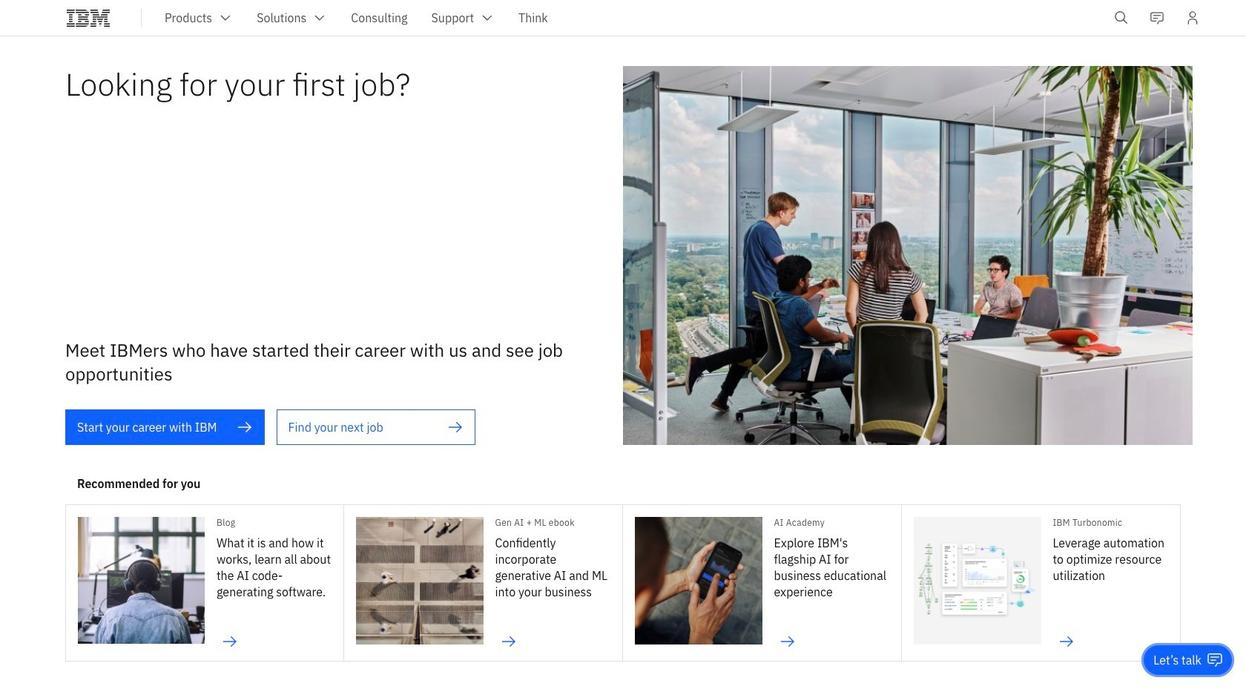 Task type: locate. For each thing, give the bounding box(es) containing it.
let's talk element
[[1154, 652, 1202, 668]]



